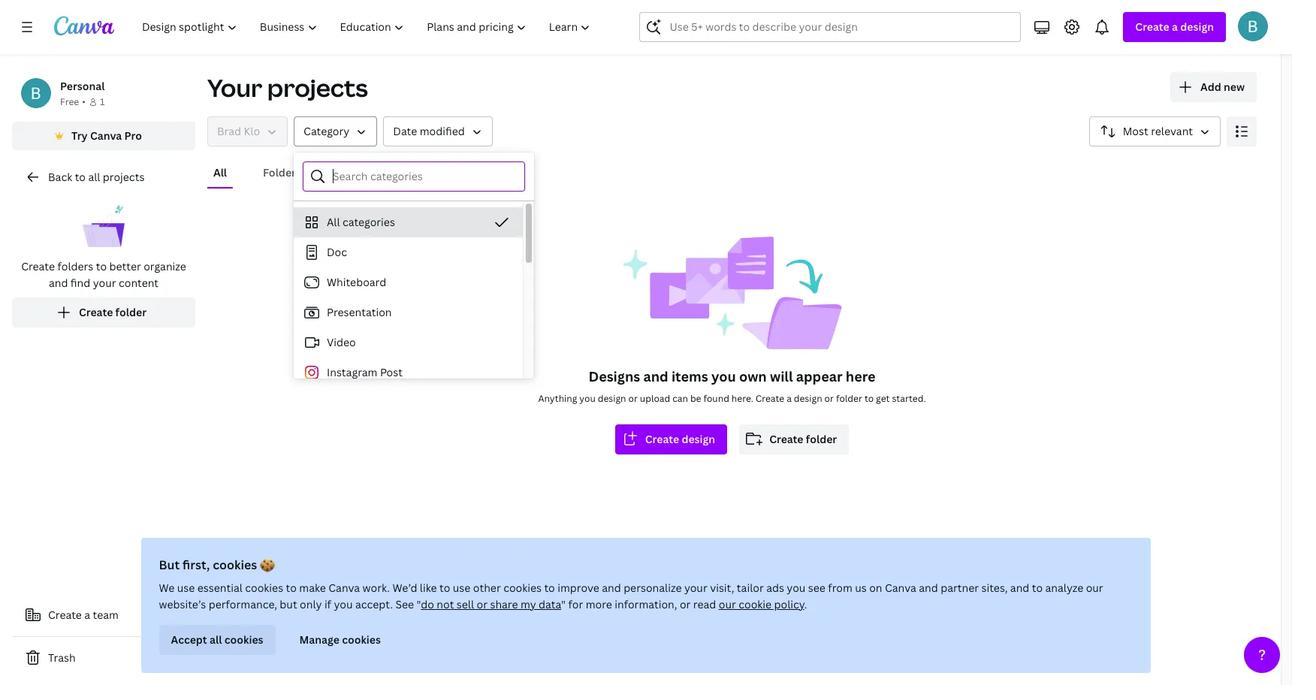 Task type: describe. For each thing, give the bounding box(es) containing it.
all categories button
[[294, 207, 523, 237]]

essential
[[198, 581, 243, 595]]

you up policy
[[787, 581, 806, 595]]

like
[[420, 581, 437, 595]]

be
[[691, 392, 701, 405]]

relevant
[[1151, 124, 1193, 138]]

all button
[[207, 159, 233, 187]]

content
[[119, 276, 159, 290]]

make
[[300, 581, 326, 595]]

sites,
[[982, 581, 1008, 595]]

share
[[491, 597, 519, 612]]

folders button
[[257, 159, 307, 187]]

items
[[672, 367, 708, 386]]

modified
[[420, 124, 465, 138]]

read
[[694, 597, 717, 612]]

create design
[[645, 432, 716, 446]]

trash link
[[12, 643, 195, 673]]

•
[[82, 95, 86, 108]]

first,
[[183, 557, 210, 573]]

create a design
[[1136, 20, 1214, 34]]

1 use from the left
[[178, 581, 195, 595]]

.
[[805, 597, 808, 612]]

better
[[109, 259, 141, 274]]

own
[[739, 367, 767, 386]]

information,
[[615, 597, 678, 612]]

design left the upload
[[598, 392, 626, 405]]

add new button
[[1171, 72, 1257, 102]]

Owner button
[[207, 116, 288, 147]]

or left read at the right bottom of page
[[680, 597, 691, 612]]

2 " from the left
[[562, 597, 566, 612]]

get
[[876, 392, 890, 405]]

and inside create folders to better organize and find your content
[[49, 276, 68, 290]]

video option
[[294, 328, 523, 358]]

designs and items you own will appear here anything you design or upload can be found here. create a design or folder to get started.
[[538, 367, 926, 405]]

post
[[380, 365, 403, 379]]

from
[[829, 581, 853, 595]]

ads
[[767, 581, 785, 595]]

a inside designs and items you own will appear here anything you design or upload can be found here. create a design or folder to get started.
[[787, 392, 792, 405]]

found
[[704, 392, 730, 405]]

started.
[[892, 392, 926, 405]]

date modified
[[393, 124, 465, 138]]

organize
[[144, 259, 186, 274]]

design inside dropdown button
[[1181, 20, 1214, 34]]

pro
[[124, 129, 142, 143]]

cookies down accept.
[[342, 633, 381, 647]]

anything
[[538, 392, 577, 405]]

to inside designs and items you own will appear here anything you design or upload can be found here. create a design or folder to get started.
[[865, 392, 874, 405]]

our inside we use essential cookies to make canva work. we'd like to use other cookies to improve and personalize your visit, tailor ads you see from us on canva and partner sites, and to analyze our website's performance, but only if you accept. see "
[[1087, 581, 1104, 595]]

work.
[[363, 581, 390, 595]]

team
[[93, 608, 119, 622]]

or right sell
[[477, 597, 488, 612]]

categories
[[343, 215, 395, 229]]

website's
[[159, 597, 206, 612]]

improve
[[558, 581, 600, 595]]

0 horizontal spatial our
[[719, 597, 737, 612]]

Sort by button
[[1089, 116, 1221, 147]]

doc option
[[294, 237, 523, 268]]

your inside create folders to better organize and find your content
[[93, 276, 116, 290]]

presentation button
[[294, 298, 523, 328]]

here
[[846, 367, 876, 386]]

on
[[870, 581, 883, 595]]

instagram post option
[[294, 358, 523, 388]]

Search search field
[[670, 13, 991, 41]]

create folder for right create folder button
[[770, 432, 837, 446]]

find
[[70, 276, 90, 290]]

all for all categories
[[327, 215, 340, 229]]

a for design
[[1172, 20, 1178, 34]]

we
[[159, 581, 175, 595]]

instagram post
[[327, 365, 403, 379]]

Category button
[[294, 116, 377, 147]]

2 horizontal spatial canva
[[886, 581, 917, 595]]

cookies up my on the left bottom of page
[[504, 581, 542, 595]]

your
[[207, 71, 262, 104]]

video button
[[294, 328, 523, 358]]

create a team button
[[12, 600, 195, 630]]

accept
[[171, 633, 208, 647]]

folder for create folder button to the left
[[115, 305, 147, 319]]

manage cookies
[[300, 633, 381, 647]]

our cookie policy link
[[719, 597, 805, 612]]

accept all cookies
[[171, 633, 264, 647]]

only
[[300, 597, 322, 612]]

create design button
[[615, 425, 728, 455]]

list box containing all categories
[[294, 207, 523, 685]]

and up do not sell or share my data " for more information, or read our cookie policy .
[[602, 581, 622, 595]]

1 horizontal spatial canva
[[329, 581, 360, 595]]

designs for designs
[[337, 165, 377, 180]]

" inside we use essential cookies to make canva work. we'd like to use other cookies to improve and personalize your visit, tailor ads you see from us on canva and partner sites, and to analyze our website's performance, but only if you accept. see "
[[417, 597, 421, 612]]

here.
[[732, 392, 754, 405]]

all categories option
[[294, 207, 523, 237]]

or down appear
[[825, 392, 834, 405]]

more
[[586, 597, 613, 612]]

category
[[304, 124, 350, 138]]

to left analyze
[[1033, 581, 1043, 595]]

accept all cookies button
[[159, 625, 276, 655]]

doc
[[327, 245, 347, 259]]

a for team
[[84, 608, 90, 622]]

instagram post button
[[294, 358, 523, 388]]

cookie
[[739, 597, 772, 612]]

1 horizontal spatial projects
[[267, 71, 368, 104]]

top level navigation element
[[132, 12, 604, 42]]

we'd
[[393, 581, 418, 595]]

my
[[521, 597, 537, 612]]

presentation option
[[294, 298, 523, 328]]

🍪
[[260, 557, 275, 573]]

you right anything
[[580, 392, 596, 405]]

folders
[[263, 165, 301, 180]]

but
[[280, 597, 298, 612]]

Date modified button
[[383, 116, 493, 147]]

add
[[1201, 80, 1222, 94]]

visit,
[[711, 581, 735, 595]]

create inside create folders to better organize and find your content
[[21, 259, 55, 274]]

folder inside designs and items you own will appear here anything you design or upload can be found here. create a design or folder to get started.
[[836, 392, 863, 405]]

accept.
[[356, 597, 393, 612]]



Task type: vqa. For each thing, say whether or not it's contained in the screenshot.
the People link
no



Task type: locate. For each thing, give the bounding box(es) containing it.
brad
[[217, 124, 241, 138]]

all up doc
[[327, 215, 340, 229]]

back to all projects
[[48, 170, 145, 184]]

0 horizontal spatial all
[[213, 165, 227, 180]]

you
[[712, 367, 736, 386], [580, 392, 596, 405], [787, 581, 806, 595], [334, 597, 353, 612]]

canva right 'try'
[[90, 129, 122, 143]]

your up read at the right bottom of page
[[685, 581, 708, 595]]

try canva pro
[[71, 129, 142, 143]]

1 horizontal spatial a
[[787, 392, 792, 405]]

manage
[[300, 633, 340, 647]]

create inside dropdown button
[[1136, 20, 1170, 34]]

1 vertical spatial folder
[[836, 392, 863, 405]]

all inside back to all projects link
[[88, 170, 100, 184]]

create inside designs and items you own will appear here anything you design or upload can be found here. create a design or folder to get started.
[[756, 392, 785, 405]]

0 vertical spatial our
[[1087, 581, 1104, 595]]

you right if
[[334, 597, 353, 612]]

0 horizontal spatial all
[[88, 170, 100, 184]]

1 vertical spatial create folder
[[770, 432, 837, 446]]

1 vertical spatial create folder button
[[740, 425, 849, 455]]

but first, cookies 🍪
[[159, 557, 275, 573]]

0 vertical spatial your
[[93, 276, 116, 290]]

will
[[770, 367, 793, 386]]

0 horizontal spatial use
[[178, 581, 195, 595]]

0 horizontal spatial projects
[[103, 170, 145, 184]]

to right "like"
[[440, 581, 451, 595]]

1 horizontal spatial designs
[[589, 367, 640, 386]]

klo
[[244, 124, 260, 138]]

all down brad
[[213, 165, 227, 180]]

images button
[[408, 159, 456, 187]]

1 horizontal spatial create folder
[[770, 432, 837, 446]]

1 horizontal spatial our
[[1087, 581, 1104, 595]]

all
[[88, 170, 100, 184], [210, 633, 222, 647]]

1 horizontal spatial your
[[685, 581, 708, 595]]

folder down here on the right bottom
[[836, 392, 863, 405]]

images
[[414, 165, 450, 180]]

to up but
[[286, 581, 297, 595]]

video
[[327, 335, 356, 349]]

and left partner
[[920, 581, 939, 595]]

to up data
[[545, 581, 556, 595]]

your right find
[[93, 276, 116, 290]]

2 use from the left
[[453, 581, 471, 595]]

0 vertical spatial a
[[1172, 20, 1178, 34]]

to left get
[[865, 392, 874, 405]]

2 vertical spatial a
[[84, 608, 90, 622]]

free
[[60, 95, 79, 108]]

to left better
[[96, 259, 107, 274]]

personalize
[[624, 581, 682, 595]]

designs for designs and items you own will appear here anything you design or upload can be found here. create a design or folder to get started.
[[589, 367, 640, 386]]

1 vertical spatial all
[[327, 215, 340, 229]]

1 " from the left
[[417, 597, 421, 612]]

folder down appear
[[806, 432, 837, 446]]

create folder button down find
[[12, 298, 195, 328]]

designs up the upload
[[589, 367, 640, 386]]

whiteboard
[[327, 275, 386, 289]]

tailor
[[737, 581, 764, 595]]

do not sell or share my data link
[[421, 597, 562, 612]]

all for all
[[213, 165, 227, 180]]

a up add new dropdown button
[[1172, 20, 1178, 34]]

and left find
[[49, 276, 68, 290]]

and up the upload
[[644, 367, 669, 386]]

your projects
[[207, 71, 368, 104]]

0 vertical spatial create folder
[[79, 305, 147, 319]]

other
[[474, 581, 501, 595]]

cookies up essential
[[213, 557, 258, 573]]

presentation
[[327, 305, 392, 319]]

to inside create folders to better organize and find your content
[[96, 259, 107, 274]]

create folder button down the will
[[740, 425, 849, 455]]

try
[[71, 129, 88, 143]]

us
[[856, 581, 867, 595]]

0 horizontal spatial a
[[84, 608, 90, 622]]

all right accept
[[210, 633, 222, 647]]

folder for right create folder button
[[806, 432, 837, 446]]

whiteboard option
[[294, 268, 523, 298]]

0 vertical spatial projects
[[267, 71, 368, 104]]

and
[[49, 276, 68, 290], [644, 367, 669, 386], [602, 581, 622, 595], [920, 581, 939, 595], [1011, 581, 1030, 595]]

free •
[[60, 95, 86, 108]]

1 vertical spatial our
[[719, 597, 737, 612]]

folder down content
[[115, 305, 147, 319]]

canva inside button
[[90, 129, 122, 143]]

data
[[539, 597, 562, 612]]

all categories
[[327, 215, 395, 229]]

for
[[569, 597, 584, 612]]

design inside button
[[682, 432, 716, 446]]

partner
[[941, 581, 980, 595]]

list box
[[294, 207, 523, 685]]

all right 'back'
[[88, 170, 100, 184]]

all inside accept all cookies button
[[210, 633, 222, 647]]

can
[[673, 392, 688, 405]]

a inside dropdown button
[[1172, 20, 1178, 34]]

we use essential cookies to make canva work. we'd like to use other cookies to improve and personalize your visit, tailor ads you see from us on canva and partner sites, and to analyze our website's performance, but only if you accept. see "
[[159, 581, 1104, 612]]

your inside we use essential cookies to make canva work. we'd like to use other cookies to improve and personalize your visit, tailor ads you see from us on canva and partner sites, and to analyze our website's performance, but only if you accept. see "
[[685, 581, 708, 595]]

if
[[325, 597, 332, 612]]

or left the upload
[[629, 392, 638, 405]]

and inside designs and items you own will appear here anything you design or upload can be found here. create a design or folder to get started.
[[644, 367, 669, 386]]

designs down category 'button' on the top left of page
[[337, 165, 377, 180]]

create folder down appear
[[770, 432, 837, 446]]

most
[[1123, 124, 1149, 138]]

to right 'back'
[[75, 170, 86, 184]]

manage cookies button
[[288, 625, 393, 655]]

1 vertical spatial all
[[210, 633, 222, 647]]

a down the will
[[787, 392, 792, 405]]

but
[[159, 557, 180, 573]]

back to all projects link
[[12, 162, 195, 192]]

all inside "option"
[[327, 215, 340, 229]]

or
[[629, 392, 638, 405], [825, 392, 834, 405], [477, 597, 488, 612], [680, 597, 691, 612]]

1 vertical spatial your
[[685, 581, 708, 595]]

" right see
[[417, 597, 421, 612]]

to
[[75, 170, 86, 184], [96, 259, 107, 274], [865, 392, 874, 405], [286, 581, 297, 595], [440, 581, 451, 595], [545, 581, 556, 595], [1033, 581, 1043, 595]]

0 horizontal spatial "
[[417, 597, 421, 612]]

do not sell or share my data " for more information, or read our cookie policy .
[[421, 597, 808, 612]]

0 vertical spatial all
[[88, 170, 100, 184]]

Search categories search field
[[333, 162, 516, 191]]

design down 'be'
[[682, 432, 716, 446]]

instagram
[[327, 365, 378, 379]]

2 vertical spatial folder
[[806, 432, 837, 446]]

personal
[[60, 79, 105, 93]]

designs inside designs and items you own will appear here anything you design or upload can be found here. create a design or folder to get started.
[[589, 367, 640, 386]]

designs
[[337, 165, 377, 180], [589, 367, 640, 386]]

most relevant
[[1123, 124, 1193, 138]]

use up sell
[[453, 581, 471, 595]]

not
[[437, 597, 455, 612]]

"
[[417, 597, 421, 612], [562, 597, 566, 612]]

design left brad klo "image"
[[1181, 20, 1214, 34]]

canva
[[90, 129, 122, 143], [329, 581, 360, 595], [886, 581, 917, 595]]

designs inside button
[[337, 165, 377, 180]]

design down appear
[[794, 392, 823, 405]]

1 horizontal spatial "
[[562, 597, 566, 612]]

0 horizontal spatial designs
[[337, 165, 377, 180]]

create folder for create folder button to the left
[[79, 305, 147, 319]]

0 vertical spatial create folder button
[[12, 298, 195, 328]]

but first, cookies 🍪 dialog
[[141, 538, 1151, 673]]

a inside button
[[84, 608, 90, 622]]

brad klo image
[[1238, 11, 1268, 41]]

0 vertical spatial folder
[[115, 305, 147, 319]]

" left for
[[562, 597, 566, 612]]

create folder down create folders to better organize and find your content
[[79, 305, 147, 319]]

0 vertical spatial all
[[213, 165, 227, 180]]

canva up if
[[329, 581, 360, 595]]

canva right on
[[886, 581, 917, 595]]

add new
[[1201, 80, 1245, 94]]

cookies down "🍪" in the left of the page
[[246, 581, 284, 595]]

cookies down the performance,
[[225, 633, 264, 647]]

brad klo
[[217, 124, 260, 138]]

use up website's on the left of page
[[178, 581, 195, 595]]

create a team
[[48, 608, 119, 622]]

1
[[100, 95, 105, 108]]

0 horizontal spatial create folder button
[[12, 298, 195, 328]]

trash
[[48, 651, 76, 665]]

create folders to better organize and find your content
[[21, 259, 186, 290]]

try canva pro button
[[12, 122, 195, 150]]

1 vertical spatial a
[[787, 392, 792, 405]]

back
[[48, 170, 72, 184]]

sell
[[457, 597, 475, 612]]

appear
[[796, 367, 843, 386]]

None search field
[[640, 12, 1022, 42]]

create
[[1136, 20, 1170, 34], [21, 259, 55, 274], [79, 305, 113, 319], [756, 392, 785, 405], [645, 432, 679, 446], [770, 432, 804, 446], [48, 608, 82, 622]]

performance,
[[209, 597, 278, 612]]

1 vertical spatial projects
[[103, 170, 145, 184]]

0 vertical spatial designs
[[337, 165, 377, 180]]

0 horizontal spatial canva
[[90, 129, 122, 143]]

use
[[178, 581, 195, 595], [453, 581, 471, 595]]

2 horizontal spatial a
[[1172, 20, 1178, 34]]

and right 'sites,'
[[1011, 581, 1030, 595]]

1 horizontal spatial create folder button
[[740, 425, 849, 455]]

0 horizontal spatial create folder
[[79, 305, 147, 319]]

our down visit,
[[719, 597, 737, 612]]

you up found
[[712, 367, 736, 386]]

a left team
[[84, 608, 90, 622]]

our right analyze
[[1087, 581, 1104, 595]]

see
[[809, 581, 826, 595]]

analyze
[[1046, 581, 1084, 595]]

0 horizontal spatial your
[[93, 276, 116, 290]]

1 horizontal spatial all
[[327, 215, 340, 229]]

projects down pro
[[103, 170, 145, 184]]

1 vertical spatial designs
[[589, 367, 640, 386]]

projects up category
[[267, 71, 368, 104]]

upload
[[640, 392, 670, 405]]

1 horizontal spatial use
[[453, 581, 471, 595]]

1 horizontal spatial all
[[210, 633, 222, 647]]



